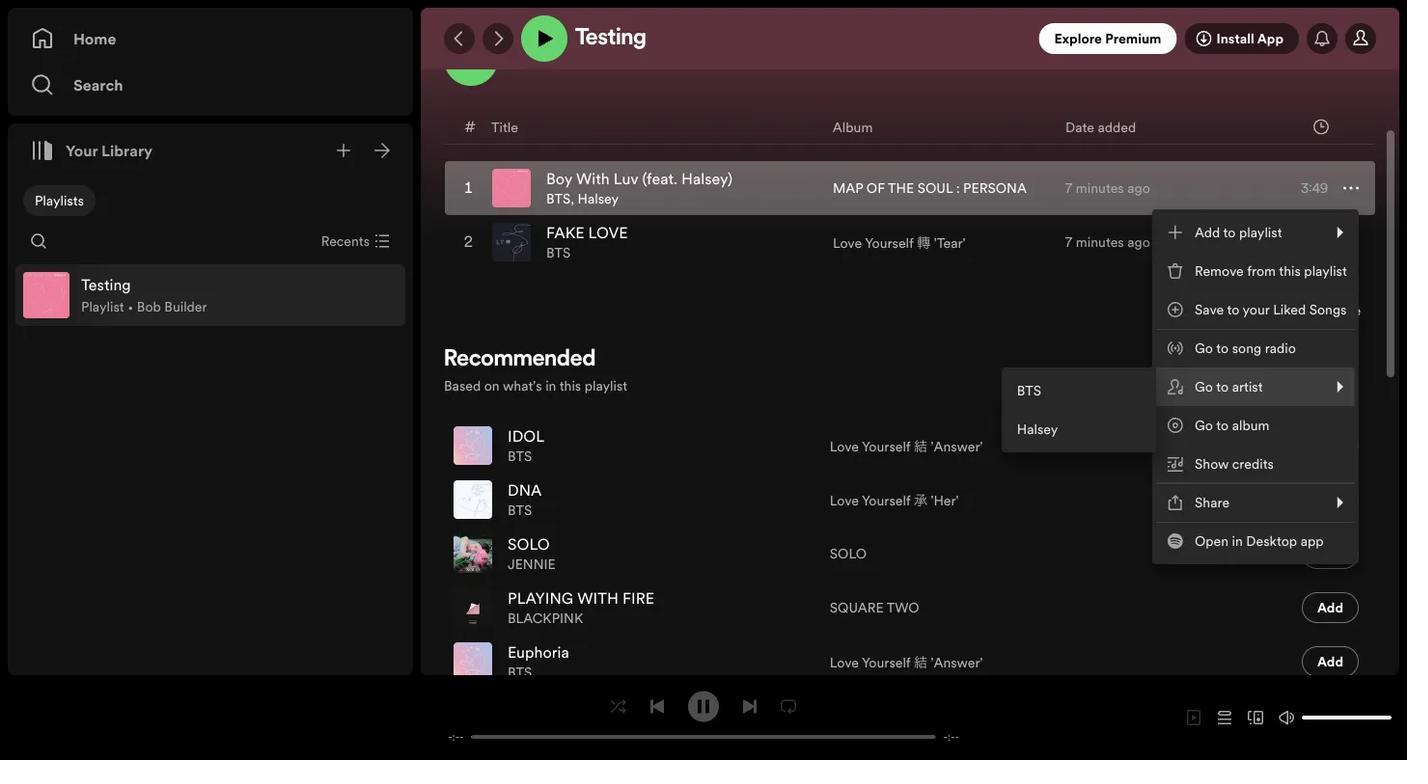 Task type: vqa. For each thing, say whether or not it's contained in the screenshot.


Task type: describe. For each thing, give the bounding box(es) containing it.
cell for idol
[[1302, 420, 1360, 472]]

persona
[[964, 179, 1027, 197]]

bts link for idol
[[508, 448, 532, 466]]

Playlists checkbox
[[23, 185, 96, 216]]

minutes for boy with luv (feat. halsey)
[[1076, 179, 1125, 197]]

duration image
[[1314, 119, 1330, 135]]

halsey)
[[682, 168, 733, 190]]

'answer' for idol
[[931, 437, 983, 456]]

# row
[[445, 110, 1376, 145]]

open in desktop app
[[1195, 533, 1324, 551]]

with
[[576, 168, 610, 190]]

artist
[[1233, 378, 1263, 396]]

based
[[444, 377, 481, 395]]

songs
[[1310, 301, 1347, 319]]

the
[[888, 179, 915, 197]]

show credits button
[[1157, 445, 1355, 484]]

add to playlist button
[[1157, 213, 1355, 252]]

love yourself 結 'answer' link for idol
[[830, 436, 983, 456]]

duration element
[[1314, 119, 1330, 135]]

2 :- from the left
[[948, 730, 955, 745]]

save to your liked songs
[[1195, 301, 1347, 319]]

two
[[887, 599, 920, 617]]

find more button
[[1298, 301, 1361, 320]]

remove from this playlist button
[[1157, 252, 1355, 291]]

with
[[578, 589, 619, 610]]

connect to a device image
[[1248, 711, 1264, 726]]

home link
[[31, 19, 390, 58]]

solo cell
[[454, 528, 564, 580]]

show credits
[[1195, 455, 1274, 474]]

ago for fake love
[[1128, 233, 1151, 252]]

結 for euphoria
[[914, 654, 928, 672]]

bob
[[137, 298, 161, 316]]

search link
[[31, 66, 390, 104]]

go for go to artist
[[1195, 378, 1214, 396]]

find
[[1298, 301, 1326, 320]]

go for go to album
[[1195, 417, 1214, 435]]

euphoria bts
[[508, 643, 570, 682]]

pause image
[[696, 700, 712, 715]]

luv
[[614, 168, 639, 190]]

go to album
[[1195, 417, 1270, 435]]

install app
[[1217, 29, 1284, 48]]

desktop
[[1247, 533, 1298, 551]]

map of the soul : persona link
[[833, 179, 1027, 197]]

menu containing bts
[[1002, 368, 1157, 453]]

0 horizontal spatial solo link
[[508, 534, 550, 556]]

boy
[[547, 168, 573, 190]]

playlist inside dropdown button
[[1240, 224, 1283, 242]]

square
[[830, 599, 884, 617]]

fake love bts
[[547, 223, 628, 262]]

player controls element
[[425, 692, 982, 745]]

next image
[[743, 700, 758, 715]]

top bar and user menu element
[[421, 8, 1400, 70]]

yourself for idol
[[862, 437, 911, 456]]

what's new image
[[1315, 31, 1331, 46]]

search
[[73, 74, 123, 96]]

cell for solo
[[1302, 528, 1360, 580]]

bts inside idol bts
[[508, 448, 532, 466]]

playlist • bob builder
[[81, 298, 207, 316]]

list item inside main element
[[15, 265, 406, 326]]

open
[[1195, 533, 1229, 551]]

to for album
[[1217, 417, 1229, 435]]

recommended
[[444, 349, 596, 372]]

4 - from the left
[[955, 730, 960, 745]]

2 - from the left
[[460, 730, 464, 745]]

(feat.
[[643, 168, 678, 190]]

go to song radio button
[[1157, 329, 1355, 368]]

ago for boy with luv (feat. halsey)
[[1128, 179, 1151, 197]]

#
[[465, 116, 476, 138]]

love yourself 承 'her'
[[830, 491, 959, 510]]

album
[[1233, 417, 1270, 435]]

love for dna
[[830, 491, 859, 510]]

boy with luv (feat. halsey) bts , halsey
[[547, 168, 733, 208]]

go for go to song radio
[[1195, 339, 1214, 358]]

,
[[571, 190, 575, 208]]

jennie link
[[508, 556, 556, 574]]

from
[[1248, 262, 1277, 280]]

search in your library image
[[31, 234, 46, 249]]

app
[[1258, 29, 1284, 48]]

love inside 'row'
[[833, 234, 862, 252]]

bts inside dna bts
[[508, 502, 532, 520]]

add inside dropdown button
[[1195, 224, 1221, 242]]

:
[[957, 179, 960, 197]]

dna link
[[508, 480, 542, 502]]

explore premium button
[[1039, 23, 1177, 54]]

love yourself 結 'answer' for euphoria
[[830, 654, 983, 672]]

remove from this playlist
[[1195, 262, 1348, 280]]

your
[[66, 140, 98, 161]]

add for euphoria
[[1318, 653, 1344, 672]]

idol cell
[[454, 420, 552, 472]]

soul
[[918, 179, 953, 197]]

to for song
[[1217, 339, 1229, 358]]

solo for solo
[[830, 545, 867, 563]]

explore premium
[[1055, 29, 1162, 48]]

euphoria
[[508, 643, 570, 664]]

love yourself 承 'her' link
[[830, 490, 959, 510]]

playlist
[[81, 298, 124, 316]]

enable shuffle image
[[611, 700, 627, 715]]

date added
[[1066, 118, 1137, 136]]

轉
[[917, 234, 931, 252]]

7 for boy with luv (feat. halsey)
[[1066, 179, 1073, 197]]

add for playing with fire
[[1318, 599, 1344, 617]]

bts link for euphoria
[[508, 664, 532, 682]]

'tear'
[[934, 234, 966, 252]]

idol bts
[[508, 426, 545, 466]]

in inside the recommended based on what's in this playlist
[[546, 377, 557, 395]]

credits
[[1233, 455, 1274, 474]]

1 :- from the left
[[452, 730, 460, 745]]

halsey link inside cell
[[578, 190, 619, 208]]

bts inside boy with luv (feat. halsey) bts , halsey
[[547, 190, 571, 208]]

1 - from the left
[[448, 730, 452, 745]]

go to artist button
[[1157, 368, 1355, 406]]

boy with luv (feat. halsey) cell
[[492, 162, 741, 214]]

love
[[589, 223, 628, 244]]

explore
[[1055, 29, 1103, 48]]

album
[[833, 118, 873, 136]]

love yourself 轉 'tear'
[[833, 234, 966, 252]]

more
[[1329, 301, 1361, 320]]

map
[[833, 179, 864, 197]]

halsey inside boy with luv (feat. halsey) bts , halsey
[[578, 190, 619, 208]]

3:49 cell
[[1253, 162, 1360, 214]]

home
[[73, 28, 116, 49]]

idol
[[508, 426, 545, 448]]

fake love link
[[547, 223, 628, 244]]

this inside the recommended based on what's in this playlist
[[560, 377, 581, 395]]

go to artist
[[1195, 378, 1263, 396]]

7 minutes ago for boy with luv (feat. halsey)
[[1066, 179, 1151, 197]]



Task type: locate. For each thing, give the bounding box(es) containing it.
love down the map
[[833, 234, 862, 252]]

go inside dropdown button
[[1195, 378, 1214, 396]]

0 vertical spatial minutes
[[1076, 179, 1125, 197]]

open in desktop app button
[[1157, 522, 1355, 561]]

7 for fake love
[[1066, 233, 1073, 252]]

yourself
[[865, 234, 914, 252], [862, 437, 911, 456], [862, 491, 911, 510], [862, 654, 911, 672]]

add button for euphoria
[[1302, 647, 1360, 678]]

square two
[[830, 599, 920, 617]]

2 horizontal spatial playlist
[[1305, 262, 1348, 280]]

2 結 from the top
[[914, 654, 928, 672]]

cell up app
[[1302, 474, 1360, 526]]

song
[[1233, 339, 1262, 358]]

blackpink link
[[508, 610, 583, 628]]

none search field inside main element
[[23, 226, 54, 257]]

minutes inside boy with luv (feat. halsey) row
[[1076, 179, 1125, 197]]

this right what's
[[560, 377, 581, 395]]

bts link inside euphoria cell
[[508, 664, 532, 682]]

menu containing add to playlist
[[1002, 210, 1359, 565]]

0 vertical spatial ago
[[1128, 179, 1151, 197]]

halsey link inside menu
[[1006, 410, 1153, 449]]

love for euphoria
[[830, 654, 859, 672]]

0 horizontal spatial -:--
[[448, 730, 464, 745]]

date
[[1066, 118, 1095, 136]]

2 menu from the top
[[1002, 368, 1157, 453]]

1 go from the top
[[1195, 339, 1214, 358]]

0 vertical spatial go
[[1195, 339, 1214, 358]]

group containing playlist
[[15, 265, 406, 326]]

1 horizontal spatial halsey link
[[1006, 410, 1153, 449]]

2 love yourself 結 'answer' from the top
[[830, 654, 983, 672]]

yourself up the love yourself 承 'her' link
[[862, 437, 911, 456]]

love for idol
[[830, 437, 859, 456]]

go up show
[[1195, 417, 1214, 435]]

yourself left 承
[[862, 491, 911, 510]]

yourself left the 轉
[[865, 234, 914, 252]]

cell
[[1302, 420, 1360, 472], [1302, 474, 1360, 526], [1302, 528, 1360, 580]]

go inside button
[[1195, 339, 1214, 358]]

'answer'
[[931, 437, 983, 456], [931, 654, 983, 672]]

1 vertical spatial halsey
[[1018, 420, 1058, 439]]

None search field
[[23, 226, 54, 257]]

playlist up from
[[1240, 224, 1283, 242]]

in inside open in desktop app button
[[1233, 533, 1243, 551]]

volume high image
[[1279, 711, 1295, 726]]

-
[[448, 730, 452, 745], [460, 730, 464, 745], [944, 730, 948, 745], [955, 730, 960, 745]]

2 ago from the top
[[1128, 233, 1151, 252]]

bts inside euphoria bts
[[508, 664, 532, 682]]

2 7 from the top
[[1066, 233, 1073, 252]]

fake love row
[[445, 215, 1376, 269]]

playing with fire link
[[508, 589, 655, 610]]

結 down two at right bottom
[[914, 654, 928, 672]]

2 cell from the top
[[1302, 474, 1360, 526]]

0 vertical spatial 'answer'
[[931, 437, 983, 456]]

solo link
[[508, 534, 550, 556], [830, 545, 867, 563]]

to for artist
[[1217, 378, 1229, 396]]

1 vertical spatial add button
[[1302, 647, 1360, 678]]

bts link inside fake love cell
[[547, 244, 571, 262]]

'answer' for euphoria
[[931, 654, 983, 672]]

boy with luv (feat. halsey) row
[[445, 161, 1376, 215]]

to left your at the right
[[1228, 301, 1240, 319]]

1 vertical spatial playlist
[[1305, 262, 1348, 280]]

minutes for fake love
[[1076, 233, 1125, 252]]

2 'answer' from the top
[[931, 654, 983, 672]]

# column header
[[465, 110, 476, 144]]

1 -:-- from the left
[[448, 730, 464, 745]]

結
[[914, 437, 928, 456], [914, 654, 928, 672]]

euphoria cell
[[454, 636, 577, 688]]

group inside main element
[[15, 265, 406, 326]]

0 vertical spatial add button
[[1302, 593, 1360, 624]]

cell right 'credits' at the right
[[1302, 420, 1360, 472]]

in right "open"
[[1233, 533, 1243, 551]]

recommended based on what's in this playlist
[[444, 349, 628, 395]]

1 ago from the top
[[1128, 179, 1151, 197]]

solo for solo jennie
[[508, 534, 550, 556]]

2 add button from the top
[[1302, 647, 1360, 678]]

0 vertical spatial cell
[[1302, 420, 1360, 472]]

1 horizontal spatial this
[[1280, 262, 1301, 280]]

halsey inside menu
[[1018, 420, 1058, 439]]

1 vertical spatial halsey link
[[1006, 410, 1153, 449]]

halsey link
[[578, 190, 619, 208], [1006, 410, 1153, 449]]

install
[[1217, 29, 1255, 48]]

cell right desktop
[[1302, 528, 1360, 580]]

solo up square
[[830, 545, 867, 563]]

love yourself 結 'answer' link down two at right bottom
[[830, 652, 983, 673]]

0 vertical spatial halsey
[[578, 190, 619, 208]]

disable repeat image
[[781, 700, 797, 715]]

playlist up songs
[[1305, 262, 1348, 280]]

0 vertical spatial 7 minutes ago
[[1066, 179, 1151, 197]]

1 horizontal spatial solo link
[[830, 545, 867, 563]]

playlist inside the recommended based on what's in this playlist
[[585, 377, 628, 395]]

playlist inside button
[[1305, 262, 1348, 280]]

yourself down square two link
[[862, 654, 911, 672]]

fake
[[547, 223, 585, 244]]

title
[[491, 118, 518, 136]]

bts inside "fake love bts"
[[547, 244, 571, 262]]

save to your liked songs button
[[1157, 291, 1355, 329]]

1 7 minutes ago from the top
[[1066, 179, 1151, 197]]

2 love yourself 結 'answer' link from the top
[[830, 652, 983, 673]]

solo link up square
[[830, 545, 867, 563]]

share
[[1195, 494, 1230, 512]]

love down square
[[830, 654, 859, 672]]

1 horizontal spatial -:--
[[944, 730, 960, 745]]

3 go from the top
[[1195, 417, 1214, 435]]

your library button
[[23, 131, 160, 170]]

what's
[[503, 377, 542, 395]]

love yourself 結 'answer' down two at right bottom
[[830, 654, 983, 672]]

1 vertical spatial add
[[1318, 599, 1344, 617]]

square two link
[[830, 599, 920, 617]]

2 vertical spatial add
[[1318, 653, 1344, 672]]

7 minutes ago inside boy with luv (feat. halsey) row
[[1066, 179, 1151, 197]]

love yourself 結 'answer' up the love yourself 承 'her' link
[[830, 437, 983, 456]]

bts link for fake
[[547, 244, 571, 262]]

3 - from the left
[[944, 730, 948, 745]]

premium
[[1106, 29, 1162, 48]]

0 horizontal spatial this
[[560, 377, 581, 395]]

to left 'song' in the right top of the page
[[1217, 339, 1229, 358]]

1 vertical spatial 7 minutes ago
[[1066, 233, 1151, 252]]

2 vertical spatial cell
[[1302, 528, 1360, 580]]

1 vertical spatial go
[[1195, 378, 1214, 396]]

ago
[[1128, 179, 1151, 197], [1128, 233, 1151, 252]]

2 -:-- from the left
[[944, 730, 960, 745]]

yourself for dna
[[862, 491, 911, 510]]

0 vertical spatial in
[[546, 377, 557, 395]]

0 horizontal spatial halsey link
[[578, 190, 619, 208]]

7
[[1066, 179, 1073, 197], [1066, 233, 1073, 252]]

show
[[1195, 455, 1229, 474]]

0 vertical spatial playlist
[[1240, 224, 1283, 242]]

1 vertical spatial in
[[1233, 533, 1243, 551]]

playing with fire blackpink
[[508, 589, 655, 628]]

1 menu from the top
[[1002, 210, 1359, 565]]

recents
[[321, 232, 370, 251]]

on
[[484, 377, 500, 395]]

1 vertical spatial 結
[[914, 654, 928, 672]]

2 vertical spatial playlist
[[585, 377, 628, 395]]

bts
[[547, 190, 571, 208], [547, 244, 571, 262], [1018, 382, 1042, 400], [508, 448, 532, 466], [508, 502, 532, 520], [508, 664, 532, 682]]

1 minutes from the top
[[1076, 179, 1125, 197]]

this right from
[[1280, 262, 1301, 280]]

love yourself 轉 'tear' link
[[833, 232, 966, 253]]

0 horizontal spatial halsey
[[578, 190, 619, 208]]

to for playlist
[[1224, 224, 1236, 242]]

blackpink
[[508, 610, 583, 628]]

jennie
[[508, 556, 556, 574]]

halsey
[[578, 190, 619, 208], [1018, 420, 1058, 439]]

cell for dna
[[1302, 474, 1360, 526]]

0 horizontal spatial :-
[[452, 730, 460, 745]]

list item containing playlist
[[15, 265, 406, 326]]

0 vertical spatial this
[[1280, 262, 1301, 280]]

fire
[[623, 589, 655, 610]]

1 horizontal spatial in
[[1233, 533, 1243, 551]]

0 horizontal spatial in
[[546, 377, 557, 395]]

2 minutes from the top
[[1076, 233, 1125, 252]]

1 horizontal spatial playlist
[[1240, 224, 1283, 242]]

0 vertical spatial 結
[[914, 437, 928, 456]]

find more
[[1298, 301, 1361, 320]]

go to album link
[[1157, 406, 1355, 445]]

1 結 from the top
[[914, 437, 928, 456]]

結 for idol
[[914, 437, 928, 456]]

testing grid
[[422, 109, 1399, 270]]

0 vertical spatial add
[[1195, 224, 1221, 242]]

1 vertical spatial 'answer'
[[931, 654, 983, 672]]

add button for playing with fire
[[1302, 593, 1360, 624]]

1 vertical spatial this
[[560, 377, 581, 395]]

in right what's
[[546, 377, 557, 395]]

0 horizontal spatial solo
[[508, 534, 550, 556]]

ago inside boy with luv (feat. halsey) row
[[1128, 179, 1151, 197]]

0 vertical spatial 7
[[1066, 179, 1073, 197]]

bts link
[[547, 190, 571, 208], [547, 244, 571, 262], [1006, 372, 1153, 410], [508, 448, 532, 466], [508, 502, 532, 520], [508, 664, 532, 682]]

1 horizontal spatial :-
[[948, 730, 955, 745]]

go back image
[[452, 31, 467, 46]]

結 up 承
[[914, 437, 928, 456]]

bts link for dna
[[508, 502, 532, 520]]

7 inside fake love 'row'
[[1066, 233, 1073, 252]]

radio
[[1265, 339, 1297, 358]]

love left 承
[[830, 491, 859, 510]]

love yourself 結 'answer' link for euphoria
[[830, 652, 983, 673]]

to for your
[[1228, 301, 1240, 319]]

solo link down dna bts
[[508, 534, 550, 556]]

add button
[[1302, 593, 1360, 624], [1302, 647, 1360, 678]]

go to song radio
[[1195, 339, 1297, 358]]

builder
[[164, 298, 207, 316]]

1 cell from the top
[[1302, 420, 1360, 472]]

2 go from the top
[[1195, 378, 1214, 396]]

2 7 minutes ago from the top
[[1066, 233, 1151, 252]]

1 vertical spatial love yourself 結 'answer'
[[830, 654, 983, 672]]

1 love yourself 結 'answer' link from the top
[[830, 436, 983, 456]]

solo down dna bts
[[508, 534, 550, 556]]

1 add button from the top
[[1302, 593, 1360, 624]]

love up the love yourself 承 'her' link
[[830, 437, 859, 456]]

1 vertical spatial 7
[[1066, 233, 1073, 252]]

solo inside solo jennie
[[508, 534, 550, 556]]

solo
[[508, 534, 550, 556], [830, 545, 867, 563]]

to up remove
[[1224, 224, 1236, 242]]

playlist
[[1240, 224, 1283, 242], [1305, 262, 1348, 280], [585, 377, 628, 395]]

7 inside boy with luv (feat. halsey) row
[[1066, 179, 1073, 197]]

playing
[[508, 589, 574, 610]]

playlist right what's
[[585, 377, 628, 395]]

7 minutes ago for fake love
[[1066, 233, 1151, 252]]

1 vertical spatial minutes
[[1076, 233, 1125, 252]]

playlists
[[35, 192, 84, 210]]

1 vertical spatial cell
[[1302, 474, 1360, 526]]

add
[[1195, 224, 1221, 242], [1318, 599, 1344, 617], [1318, 653, 1344, 672]]

euphoria link
[[508, 643, 570, 664]]

3 cell from the top
[[1302, 528, 1360, 580]]

minutes
[[1076, 179, 1125, 197], [1076, 233, 1125, 252]]

Disable repeat checkbox
[[773, 692, 804, 723]]

group
[[15, 265, 406, 326]]

playing with fire cell
[[454, 582, 662, 634]]

add to playlist
[[1195, 224, 1283, 242]]

'her'
[[931, 491, 959, 510]]

1 love yourself 結 'answer' from the top
[[830, 437, 983, 456]]

install app link
[[1185, 23, 1300, 54]]

to
[[1224, 224, 1236, 242], [1228, 301, 1240, 319], [1217, 339, 1229, 358], [1217, 378, 1229, 396], [1217, 417, 1229, 435]]

your library
[[66, 140, 153, 161]]

Recents, List view field
[[306, 226, 402, 257]]

this inside button
[[1280, 262, 1301, 280]]

app
[[1301, 533, 1324, 551]]

go left artist
[[1195, 378, 1214, 396]]

idol link
[[508, 426, 545, 448]]

1 'answer' from the top
[[931, 437, 983, 456]]

in
[[546, 377, 557, 395], [1233, 533, 1243, 551]]

love yourself 結 'answer' link up the love yourself 承 'her' link
[[830, 436, 983, 456]]

0 vertical spatial love yourself 結 'answer'
[[830, 437, 983, 456]]

go forward image
[[491, 31, 506, 46]]

play fake love by bts image
[[462, 231, 477, 254]]

menu
[[1002, 210, 1359, 565], [1002, 368, 1157, 453]]

1 horizontal spatial solo
[[830, 545, 867, 563]]

1 vertical spatial love yourself 結 'answer' link
[[830, 652, 983, 673]]

list item
[[15, 265, 406, 326]]

yourself inside fake love 'row'
[[865, 234, 914, 252]]

yourself for euphoria
[[862, 654, 911, 672]]

main element
[[8, 8, 413, 676]]

ago inside fake love 'row'
[[1128, 233, 1151, 252]]

liked
[[1274, 301, 1307, 319]]

1 7 from the top
[[1066, 179, 1073, 197]]

fake love cell
[[492, 216, 636, 268]]

minutes inside fake love 'row'
[[1076, 233, 1125, 252]]

love yourself 結 'answer' for idol
[[830, 437, 983, 456]]

previous image
[[650, 700, 665, 715]]

to left album
[[1217, 417, 1229, 435]]

7 minutes ago inside fake love 'row'
[[1066, 233, 1151, 252]]

your
[[1243, 301, 1270, 319]]

0 vertical spatial love yourself 結 'answer' link
[[830, 436, 983, 456]]

to left artist
[[1217, 378, 1229, 396]]

0 horizontal spatial playlist
[[585, 377, 628, 395]]

solo jennie
[[508, 534, 556, 574]]

go
[[1195, 339, 1214, 358], [1195, 378, 1214, 396], [1195, 417, 1214, 435]]

love yourself 結 'answer'
[[830, 437, 983, 456], [830, 654, 983, 672]]

love yourself 結 'answer' link
[[830, 436, 983, 456], [830, 652, 983, 673]]

0 vertical spatial halsey link
[[578, 190, 619, 208]]

1 vertical spatial ago
[[1128, 233, 1151, 252]]

boy with luv (feat. halsey) link
[[547, 168, 733, 190]]

of
[[867, 179, 885, 197]]

dna cell
[[454, 474, 550, 526]]

2 vertical spatial go
[[1195, 417, 1214, 435]]

go down save
[[1195, 339, 1214, 358]]

added
[[1098, 118, 1137, 136]]

1 horizontal spatial halsey
[[1018, 420, 1058, 439]]



